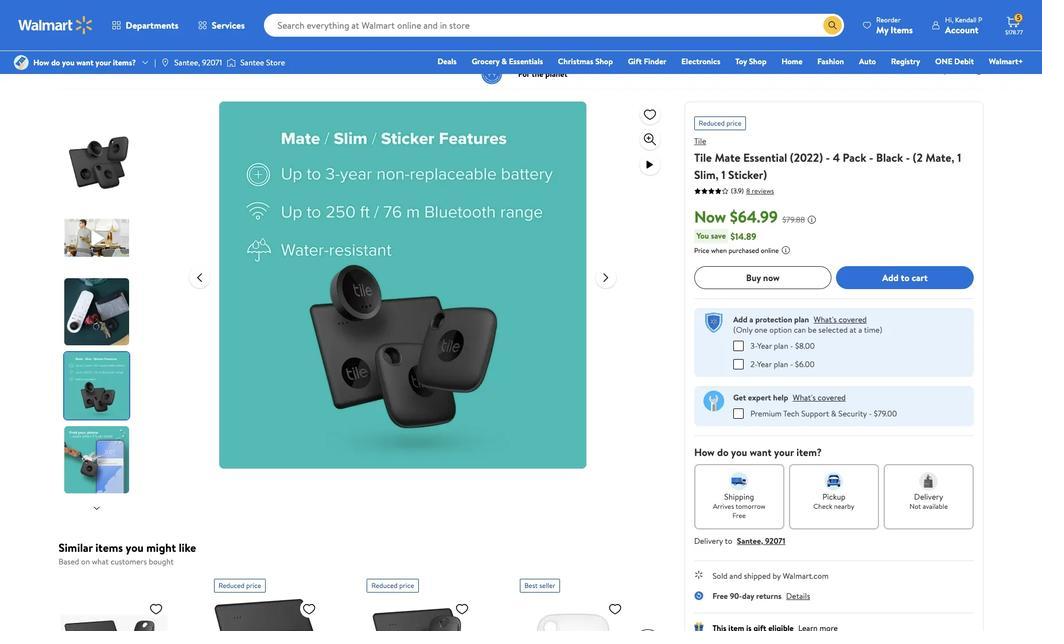 Task type: vqa. For each thing, say whether or not it's contained in the screenshot.
Add a protection plan What's covered (Only one option can be selected at a time)
yes



Task type: describe. For each thing, give the bounding box(es) containing it.
buy now
[[747, 272, 780, 284]]

Search search field
[[264, 14, 845, 37]]

mate,
[[926, 150, 955, 165]]

1 vertical spatial what's
[[793, 392, 816, 403]]

0 vertical spatial 92071
[[202, 57, 222, 68]]

Walmart Site-Wide search field
[[264, 14, 845, 37]]

ad disclaimer and feedback for skylinedisplayad image
[[975, 66, 984, 75]]

selected
[[819, 324, 848, 336]]

do for how do you want your items?
[[51, 57, 60, 68]]

plan for $6.00
[[774, 359, 789, 370]]

intent image for pickup image
[[825, 472, 844, 491]]

zoom image modal image
[[644, 133, 657, 146]]

gps & navigation / gps trackers
[[110, 33, 229, 44]]

trackers
[[200, 33, 229, 44]]

$178.77
[[1006, 28, 1024, 36]]

essentials
[[509, 56, 543, 67]]

you for how do you want your item?
[[732, 445, 748, 460]]

(3.9) 8 reviews
[[731, 186, 775, 196]]

- left $79.00
[[870, 408, 873, 420]]

shipping
[[725, 491, 755, 503]]

details button
[[787, 591, 811, 602]]

view video image
[[644, 158, 657, 172]]

reduced for tile performance pack (2022) -  black - 2 pack (1 pro, 1 slim) image
[[372, 581, 398, 591]]

fashion
[[818, 56, 845, 67]]

best
[[525, 581, 538, 591]]

0 vertical spatial 1
[[958, 150, 962, 165]]

bought
[[149, 556, 174, 568]]

toy shop link
[[731, 55, 772, 68]]

gifting made easy image
[[695, 623, 704, 632]]

services
[[212, 19, 245, 32]]

next image image
[[92, 504, 101, 513]]

plan for $8.00
[[775, 340, 789, 352]]

plan inside add a protection plan what's covered (only one option can be selected at a time)
[[795, 314, 810, 326]]

similar items you might like based on what customers bought
[[59, 540, 196, 568]]

nearby
[[835, 502, 855, 511]]

price
[[695, 246, 710, 256]]

- left 4
[[826, 150, 831, 165]]

grocery & essentials
[[472, 56, 543, 67]]

(3.9)
[[731, 186, 745, 196]]

gift finder link
[[623, 55, 672, 68]]

one debit
[[936, 56, 975, 67]]

& for grocery
[[502, 56, 507, 67]]

shipping arrives tomorrow free
[[713, 491, 766, 521]]

how do you want your item?
[[695, 445, 823, 460]]

$79.00
[[875, 408, 898, 420]]

mate
[[715, 150, 741, 165]]

and
[[730, 571, 743, 582]]

get expert help what's covered
[[734, 392, 846, 403]]

tile mate essential (2022) - 4 pack - black - (2 mate, 1 slim, 1 sticker) - image 3 of 8 image
[[64, 279, 132, 346]]

|
[[154, 57, 156, 68]]

next media item image
[[599, 271, 613, 285]]

walmart image
[[18, 16, 93, 34]]

similar
[[59, 540, 93, 556]]

reduced for tile starter pack (2022) - 2 pack - black image
[[219, 581, 245, 591]]

time)
[[865, 324, 883, 336]]

$64.99
[[731, 206, 778, 228]]

help
[[774, 392, 789, 403]]

tile tile mate essential (2022) - 4 pack - black - (2 mate, 1 slim, 1 sticker)
[[695, 136, 962, 183]]

- right pack
[[870, 150, 874, 165]]

2-year plan - $6.00
[[751, 359, 815, 370]]

debit
[[955, 56, 975, 67]]

reorder my items
[[877, 15, 914, 36]]

fashion link
[[813, 55, 850, 68]]

save
[[711, 230, 727, 242]]

1 horizontal spatial 92071
[[766, 536, 786, 547]]

deals link
[[433, 55, 462, 68]]

reviews
[[752, 186, 775, 196]]

items
[[96, 540, 123, 556]]

1 vertical spatial covered
[[818, 392, 846, 403]]

premium tech support & security - $79.00
[[751, 408, 898, 420]]

2 horizontal spatial &
[[832, 408, 837, 420]]

learn more about strikethrough prices image
[[808, 215, 817, 225]]

santee
[[241, 57, 264, 68]]

item?
[[797, 445, 823, 460]]

add a protection plan what's covered (only one option can be selected at a time)
[[734, 314, 883, 336]]

search icon image
[[829, 21, 838, 30]]

my
[[877, 23, 889, 36]]

(2
[[914, 150, 924, 165]]

might
[[146, 540, 176, 556]]

shop for toy shop
[[750, 56, 767, 67]]

home
[[782, 56, 803, 67]]

2 product group from the left
[[367, 575, 495, 632]]

p
[[979, 15, 983, 24]]

90-
[[730, 591, 743, 602]]

2 gps from the left
[[183, 33, 198, 44]]

sold and shipped by walmart.com
[[713, 571, 829, 582]]

protection
[[756, 314, 793, 326]]

1 vertical spatial electronics
[[682, 56, 721, 67]]

buy
[[747, 272, 762, 284]]

your for items?
[[96, 57, 111, 68]]

online
[[761, 246, 780, 256]]

& for gps
[[126, 33, 132, 44]]

you save $14.89
[[697, 230, 757, 243]]

hi, kendall p account
[[946, 15, 983, 36]]

tile mate essential (2022) - 4 pack - black - (2 mate, 1 slim, 1 sticker) - image 4 of 8 image
[[64, 353, 132, 420]]

2 horizontal spatial reduced
[[699, 118, 725, 128]]

returns
[[757, 591, 782, 602]]

reduced price for second the product group from the left
[[372, 581, 415, 591]]

product group containing best seller
[[520, 575, 648, 632]]

 image for santee store
[[227, 57, 236, 68]]

add to favorites list, tile performance pack (2022) -  black - 2 pack (1 pro, 1 slim) image
[[456, 602, 469, 617]]

- left (2
[[907, 150, 911, 165]]

shop for christmas shop
[[596, 56, 613, 67]]

reduced price for 1st the product group
[[219, 581, 261, 591]]

1 tile from the top
[[695, 136, 707, 147]]

grocery
[[472, 56, 500, 67]]

auto
[[860, 56, 877, 67]]

security
[[839, 408, 868, 420]]

toy shop
[[736, 56, 767, 67]]

support
[[802, 408, 830, 420]]

purchased
[[729, 246, 760, 256]]

 image for santee, 92071
[[161, 58, 170, 67]]

what's covered button for get expert help
[[793, 392, 846, 403]]

one
[[755, 324, 768, 336]]

covered inside add a protection plan what's covered (only one option can be selected at a time)
[[839, 314, 867, 326]]

(2022)
[[791, 150, 824, 165]]

christmas shop
[[558, 56, 613, 67]]

4
[[833, 150, 841, 165]]

pickup
[[823, 491, 846, 503]]

gps trackers link
[[183, 33, 229, 44]]

pickup check nearby
[[814, 491, 855, 511]]

0 horizontal spatial a
[[750, 314, 754, 326]]

details
[[787, 591, 811, 602]]

0 vertical spatial electronics
[[59, 33, 97, 44]]

$79.88
[[783, 214, 806, 226]]

 image for how do you want your items?
[[14, 55, 29, 70]]

tile link
[[695, 136, 707, 147]]

legal information image
[[782, 246, 791, 255]]

auto link
[[855, 55, 882, 68]]

what
[[92, 556, 109, 568]]

now
[[764, 272, 780, 284]]

can
[[795, 324, 807, 336]]



Task type: locate. For each thing, give the bounding box(es) containing it.
how do you want your items?
[[33, 57, 136, 68]]

delivery up sold
[[695, 536, 724, 547]]

0 horizontal spatial to
[[725, 536, 733, 547]]

reduced price up tile starter pack (2022) - 2 pack - black image
[[219, 581, 261, 591]]

santee, down tomorrow at the bottom of page
[[738, 536, 764, 547]]

by
[[773, 571, 781, 582]]

wpp logo image
[[704, 313, 725, 334]]

1 horizontal spatial want
[[750, 445, 772, 460]]

0 horizontal spatial gps
[[110, 33, 125, 44]]

2 horizontal spatial reduced price
[[699, 118, 742, 128]]

to left santee, 92071 button
[[725, 536, 733, 547]]

free left 90-
[[713, 591, 729, 602]]

0 horizontal spatial &
[[126, 33, 132, 44]]

what's right can
[[814, 314, 837, 326]]

1 vertical spatial add
[[734, 314, 748, 326]]

delivery down intent image for delivery
[[915, 491, 944, 503]]

delivery for to
[[695, 536, 724, 547]]

price up tile performance pack (2022) -  black - 2 pack (1 pro, 1 slim) image
[[400, 581, 415, 591]]

slim,
[[695, 167, 719, 183]]

your left items?
[[96, 57, 111, 68]]

hi,
[[946, 15, 954, 24]]

gift
[[628, 56, 642, 67]]

1 horizontal spatial add
[[883, 272, 899, 284]]

delivery to santee, 92071
[[695, 536, 786, 547]]

price
[[727, 118, 742, 128], [246, 581, 261, 591], [400, 581, 415, 591]]

black
[[877, 150, 904, 165]]

1 horizontal spatial santee,
[[738, 536, 764, 547]]

you
[[62, 57, 75, 68], [732, 445, 748, 460], [126, 540, 144, 556]]

0 vertical spatial how
[[33, 57, 49, 68]]

0 vertical spatial what's covered button
[[814, 314, 867, 326]]

reduced price up tile link
[[699, 118, 742, 128]]

 image
[[14, 55, 29, 70], [227, 57, 236, 68], [161, 58, 170, 67]]

at
[[850, 324, 857, 336]]

2 shop from the left
[[750, 56, 767, 67]]

1 product group from the left
[[214, 575, 342, 632]]

2 horizontal spatial price
[[727, 118, 742, 128]]

add to favorites list, tile slim pro (2022) 4-pack (2 slims, 2 pros) - high-performance bluetooth tracker, item locator & finder for keys, wallets & more; easily find your things. phone finder. ios and android compatible. image
[[149, 602, 163, 617]]

 image down the walmart 'image'
[[14, 55, 29, 70]]

1 horizontal spatial your
[[775, 445, 795, 460]]

want for items?
[[77, 57, 94, 68]]

you up intent image for shipping
[[732, 445, 748, 460]]

santee,
[[174, 57, 200, 68], [738, 536, 764, 547]]

home link
[[777, 55, 808, 68]]

be
[[809, 324, 817, 336]]

1 vertical spatial what's covered button
[[793, 392, 846, 403]]

0 horizontal spatial santee,
[[174, 57, 200, 68]]

items?
[[113, 57, 136, 68]]

0 horizontal spatial your
[[96, 57, 111, 68]]

0 vertical spatial you
[[62, 57, 75, 68]]

electronics left toy
[[682, 56, 721, 67]]

on
[[81, 556, 90, 568]]

0 vertical spatial &
[[126, 33, 132, 44]]

to left "cart"
[[902, 272, 910, 284]]

plan down option
[[775, 340, 789, 352]]

check
[[814, 502, 833, 511]]

0 vertical spatial free
[[733, 511, 747, 521]]

how for how do you want your items?
[[33, 57, 49, 68]]

shop right christmas
[[596, 56, 613, 67]]

1 horizontal spatial electronics link
[[677, 55, 726, 68]]

your
[[96, 57, 111, 68], [775, 445, 795, 460]]

you inside 'similar items you might like based on what customers bought'
[[126, 540, 144, 556]]

1 vertical spatial electronics link
[[677, 55, 726, 68]]

0 horizontal spatial 92071
[[202, 57, 222, 68]]

tile mate essential (2022) - 4 pack - black - (2 mate, 1 slim, 1 sticker) image
[[219, 102, 587, 469]]

year for 2-
[[758, 359, 772, 370]]

price up tile starter pack (2022) - 2 pack - black image
[[246, 581, 261, 591]]

1 vertical spatial 1
[[722, 167, 726, 183]]

1 horizontal spatial delivery
[[915, 491, 944, 503]]

reduced up tile performance pack (2022) -  black - 2 pack (1 pro, 1 slim) image
[[372, 581, 398, 591]]

0 horizontal spatial electronics
[[59, 33, 97, 44]]

1 vertical spatial free
[[713, 591, 729, 602]]

christmas
[[558, 56, 594, 67]]

92071 up by
[[766, 536, 786, 547]]

1 shop from the left
[[596, 56, 613, 67]]

santee, 92071
[[174, 57, 222, 68]]

 image right |
[[161, 58, 170, 67]]

2-
[[751, 359, 758, 370]]

0 horizontal spatial you
[[62, 57, 75, 68]]

2 horizontal spatial product group
[[520, 575, 648, 632]]

tile starter pack (2022) - 2 pack - black image
[[214, 598, 321, 632]]

tile performance pack (2022) -  black - 2 pack (1 pro, 1 slim) image
[[367, 598, 474, 632]]

$6.00
[[796, 359, 815, 370]]

Premium Tech Support & Security - $79.00 checkbox
[[734, 409, 744, 419]]

add left "cart"
[[883, 272, 899, 284]]

reorder
[[877, 15, 901, 24]]

1 vertical spatial how
[[695, 445, 715, 460]]

one
[[936, 56, 953, 67]]

day
[[743, 591, 755, 602]]

1 horizontal spatial a
[[859, 324, 863, 336]]

tech
[[784, 408, 800, 420]]

1 vertical spatial your
[[775, 445, 795, 460]]

next slide for similar items you might like list image
[[634, 630, 662, 632]]

electronics link up how do you want your items?
[[59, 33, 97, 44]]

you down the walmart 'image'
[[62, 57, 75, 68]]

1 horizontal spatial price
[[400, 581, 415, 591]]

0 horizontal spatial delivery
[[695, 536, 724, 547]]

reduced up tile link
[[699, 118, 725, 128]]

1 right mate,
[[958, 150, 962, 165]]

1 horizontal spatial &
[[502, 56, 507, 67]]

available
[[923, 502, 949, 511]]

- left $8.00
[[791, 340, 794, 352]]

& right grocery
[[502, 56, 507, 67]]

0 vertical spatial year
[[758, 340, 773, 352]]

kendall
[[956, 15, 977, 24]]

santee store
[[241, 57, 285, 68]]

do for how do you want your item?
[[718, 445, 729, 460]]

- left $6.00
[[791, 359, 794, 370]]

year for 3-
[[758, 340, 773, 352]]

delivery inside delivery not available
[[915, 491, 944, 503]]

2 vertical spatial plan
[[774, 359, 789, 370]]

plan right option
[[795, 314, 810, 326]]

reduced up tile starter pack (2022) - 2 pack - black image
[[219, 581, 245, 591]]

intent image for delivery image
[[920, 472, 939, 491]]

1 vertical spatial &
[[502, 56, 507, 67]]

0 vertical spatial covered
[[839, 314, 867, 326]]

add to favorites list, tile starter pack (2022) - 2 pack - black image
[[302, 602, 316, 617]]

product group
[[214, 575, 342, 632], [367, 575, 495, 632], [520, 575, 648, 632]]

2-Year plan - $6.00 checkbox
[[734, 359, 744, 370]]

2 vertical spatial you
[[126, 540, 144, 556]]

expert
[[749, 392, 772, 403]]

electronics link left toy
[[677, 55, 726, 68]]

0 horizontal spatial want
[[77, 57, 94, 68]]

2 horizontal spatial you
[[732, 445, 748, 460]]

0 vertical spatial santee,
[[174, 57, 200, 68]]

0 horizontal spatial do
[[51, 57, 60, 68]]

0 horizontal spatial  image
[[14, 55, 29, 70]]

1 horizontal spatial you
[[126, 540, 144, 556]]

/
[[176, 33, 179, 44]]

tile up slim,
[[695, 136, 707, 147]]

tile mate essential (2022) - 4 pack - black - (2 mate, 1 slim, 1 sticker) - image 1 of 8 image
[[64, 130, 132, 198]]

0 horizontal spatial shop
[[596, 56, 613, 67]]

free inside shipping arrives tomorrow free
[[733, 511, 747, 521]]

how for how do you want your item?
[[695, 445, 715, 460]]

you up customers
[[126, 540, 144, 556]]

1 gps from the left
[[110, 33, 125, 44]]

1 horizontal spatial do
[[718, 445, 729, 460]]

0 horizontal spatial how
[[33, 57, 49, 68]]

a right at
[[859, 324, 863, 336]]

0 vertical spatial to
[[902, 272, 910, 284]]

how down in_home_installation logo
[[695, 445, 715, 460]]

what's
[[814, 314, 837, 326], [793, 392, 816, 403]]

1 horizontal spatial product group
[[367, 575, 495, 632]]

3-year plan - $8.00
[[751, 340, 816, 352]]

price for tile starter pack (2022) - 2 pack - black image
[[246, 581, 261, 591]]

covered up the premium tech support & security - $79.00
[[818, 392, 846, 403]]

0 horizontal spatial reduced
[[219, 581, 245, 591]]

tile slim pro (2022) 4-pack (2 slims, 2 pros) - high-performance bluetooth tracker, item locator & finder for keys, wallets & more; easily find your things. phone finder. ios and android compatible. image
[[61, 598, 168, 632]]

1 horizontal spatial reduced
[[372, 581, 398, 591]]

0 vertical spatial want
[[77, 57, 94, 68]]

to for add
[[902, 272, 910, 284]]

add left the one
[[734, 314, 748, 326]]

0 vertical spatial add
[[883, 272, 899, 284]]

& left navigation
[[126, 33, 132, 44]]

free down shipping
[[733, 511, 747, 521]]

1 vertical spatial 92071
[[766, 536, 786, 547]]

& right support
[[832, 408, 837, 420]]

1 vertical spatial you
[[732, 445, 748, 460]]

5
[[1018, 13, 1021, 23]]

to inside "button"
[[902, 272, 910, 284]]

add for add to cart
[[883, 272, 899, 284]]

year
[[758, 340, 773, 352], [758, 359, 772, 370]]

0 vertical spatial electronics link
[[59, 33, 97, 44]]

1 vertical spatial want
[[750, 445, 772, 460]]

walmart+
[[990, 56, 1024, 67]]

want down premium
[[750, 445, 772, 460]]

tile mate essential (2022) - 4 pack - black - (2 mate, 1 slim, 1 sticker) - image 5 of 8 image
[[64, 427, 132, 494]]

price up mate
[[727, 118, 742, 128]]

option
[[770, 324, 793, 336]]

add to favorites list, tile mate essential (2022) - 4 pack - black - (2 mate, 1 slim, 1 sticker) image
[[644, 107, 657, 121]]

0 horizontal spatial free
[[713, 591, 729, 602]]

price for tile performance pack (2022) -  black - 2 pack (1 pro, 1 slim) image
[[400, 581, 415, 591]]

tomorrow
[[736, 502, 766, 511]]

0 horizontal spatial product group
[[214, 575, 342, 632]]

what's up support
[[793, 392, 816, 403]]

seller
[[540, 581, 556, 591]]

one debit link
[[931, 55, 980, 68]]

buy now button
[[695, 266, 832, 289]]

1 vertical spatial to
[[725, 536, 733, 547]]

free
[[733, 511, 747, 521], [713, 591, 729, 602]]

you for similar items you might like based on what customers bought
[[126, 540, 144, 556]]

free 90-day returns details
[[713, 591, 811, 602]]

0 horizontal spatial price
[[246, 581, 261, 591]]

plan down 3-year plan - $8.00
[[774, 359, 789, 370]]

santee, down /
[[174, 57, 200, 68]]

tile mate essential (2022) - 4 pack - black - (2 mate, 1 slim, 1 sticker) - image 2 of 8 image
[[64, 204, 132, 272]]

1 horizontal spatial how
[[695, 445, 715, 460]]

2 tile from the top
[[695, 150, 712, 165]]

tile down tile link
[[695, 150, 712, 165]]

3-Year plan - $8.00 checkbox
[[734, 341, 744, 351]]

how down the walmart 'image'
[[33, 57, 49, 68]]

now
[[695, 206, 727, 228]]

shop right toy
[[750, 56, 767, 67]]

toy
[[736, 56, 748, 67]]

customers
[[111, 556, 147, 568]]

your left 'item?'
[[775, 445, 795, 460]]

add to cart
[[883, 272, 928, 284]]

1 vertical spatial year
[[758, 359, 772, 370]]

add inside add a protection plan what's covered (only one option can be selected at a time)
[[734, 314, 748, 326]]

$14.89
[[731, 230, 757, 243]]

tile mate (2022) - 1 pack - white - bluetooth tracker, keys finder and item locator image
[[520, 598, 627, 632]]

based
[[59, 556, 79, 568]]

add for add a protection plan what's covered (only one option can be selected at a time)
[[734, 314, 748, 326]]

1 vertical spatial tile
[[695, 150, 712, 165]]

2 year from the top
[[758, 359, 772, 370]]

& inside grocery & essentials "link"
[[502, 56, 507, 67]]

to for delivery
[[725, 536, 733, 547]]

reduced price
[[699, 118, 742, 128], [219, 581, 261, 591], [372, 581, 415, 591]]

deals
[[438, 56, 457, 67]]

plan
[[795, 314, 810, 326], [775, 340, 789, 352], [774, 359, 789, 370]]

not
[[910, 502, 922, 511]]

do up shipping
[[718, 445, 729, 460]]

2 horizontal spatial  image
[[227, 57, 236, 68]]

sticker)
[[729, 167, 768, 183]]

electronics up how do you want your items?
[[59, 33, 97, 44]]

3 product group from the left
[[520, 575, 648, 632]]

1 horizontal spatial shop
[[750, 56, 767, 67]]

do down the walmart 'image'
[[51, 57, 60, 68]]

1 right slim,
[[722, 167, 726, 183]]

covered right the be
[[839, 314, 867, 326]]

 image left santee
[[227, 57, 236, 68]]

1 vertical spatial plan
[[775, 340, 789, 352]]

delivery for not
[[915, 491, 944, 503]]

now $64.99
[[695, 206, 778, 228]]

0 horizontal spatial 1
[[722, 167, 726, 183]]

1 horizontal spatial gps
[[183, 33, 198, 44]]

0 vertical spatial what's
[[814, 314, 837, 326]]

1 vertical spatial delivery
[[695, 536, 724, 547]]

0 horizontal spatial add
[[734, 314, 748, 326]]

add inside "button"
[[883, 272, 899, 284]]

$8.00
[[796, 340, 816, 352]]

add to favorites list, tile mate (2022) - 1 pack - white - bluetooth tracker, keys finder and item locator image
[[609, 602, 623, 617]]

0 vertical spatial tile
[[695, 136, 707, 147]]

what's inside add a protection plan what's covered (only one option can be selected at a time)
[[814, 314, 837, 326]]

cart
[[912, 272, 928, 284]]

0 vertical spatial delivery
[[915, 491, 944, 503]]

essential
[[744, 150, 788, 165]]

arrives
[[713, 502, 735, 511]]

pack
[[843, 150, 867, 165]]

registry link
[[887, 55, 926, 68]]

intent image for shipping image
[[731, 472, 749, 491]]

previous media item image
[[193, 271, 207, 285]]

to
[[902, 272, 910, 284], [725, 536, 733, 547]]

a left the one
[[750, 314, 754, 326]]

add to cart button
[[837, 266, 975, 289]]

1 vertical spatial santee,
[[738, 536, 764, 547]]

0 vertical spatial your
[[96, 57, 111, 68]]

reduced price up tile performance pack (2022) -  black - 2 pack (1 pro, 1 slim) image
[[372, 581, 415, 591]]

2 vertical spatial &
[[832, 408, 837, 420]]

gps up items?
[[110, 33, 125, 44]]

best seller
[[525, 581, 556, 591]]

0 horizontal spatial reduced price
[[219, 581, 261, 591]]

1 horizontal spatial  image
[[161, 58, 170, 67]]

1 horizontal spatial reduced price
[[372, 581, 415, 591]]

want for item?
[[750, 445, 772, 460]]

how
[[33, 57, 49, 68], [695, 445, 715, 460]]

1 vertical spatial do
[[718, 445, 729, 460]]

electronics link
[[59, 33, 97, 44], [677, 55, 726, 68]]

year down '3-'
[[758, 359, 772, 370]]

what's covered button for add a protection plan
[[814, 314, 867, 326]]

gps right /
[[183, 33, 198, 44]]

want left items?
[[77, 57, 94, 68]]

92071 down trackers in the left top of the page
[[202, 57, 222, 68]]

gps & navigation link
[[110, 33, 171, 44]]

1 year from the top
[[758, 340, 773, 352]]

in_home_installation logo image
[[704, 391, 725, 411]]

0 vertical spatial do
[[51, 57, 60, 68]]

your for item?
[[775, 445, 795, 460]]

0 vertical spatial plan
[[795, 314, 810, 326]]

you for how do you want your items?
[[62, 57, 75, 68]]

1 horizontal spatial to
[[902, 272, 910, 284]]

0 horizontal spatial electronics link
[[59, 33, 97, 44]]

1 horizontal spatial free
[[733, 511, 747, 521]]

1 horizontal spatial 1
[[958, 150, 962, 165]]

1 horizontal spatial electronics
[[682, 56, 721, 67]]

year down the one
[[758, 340, 773, 352]]



